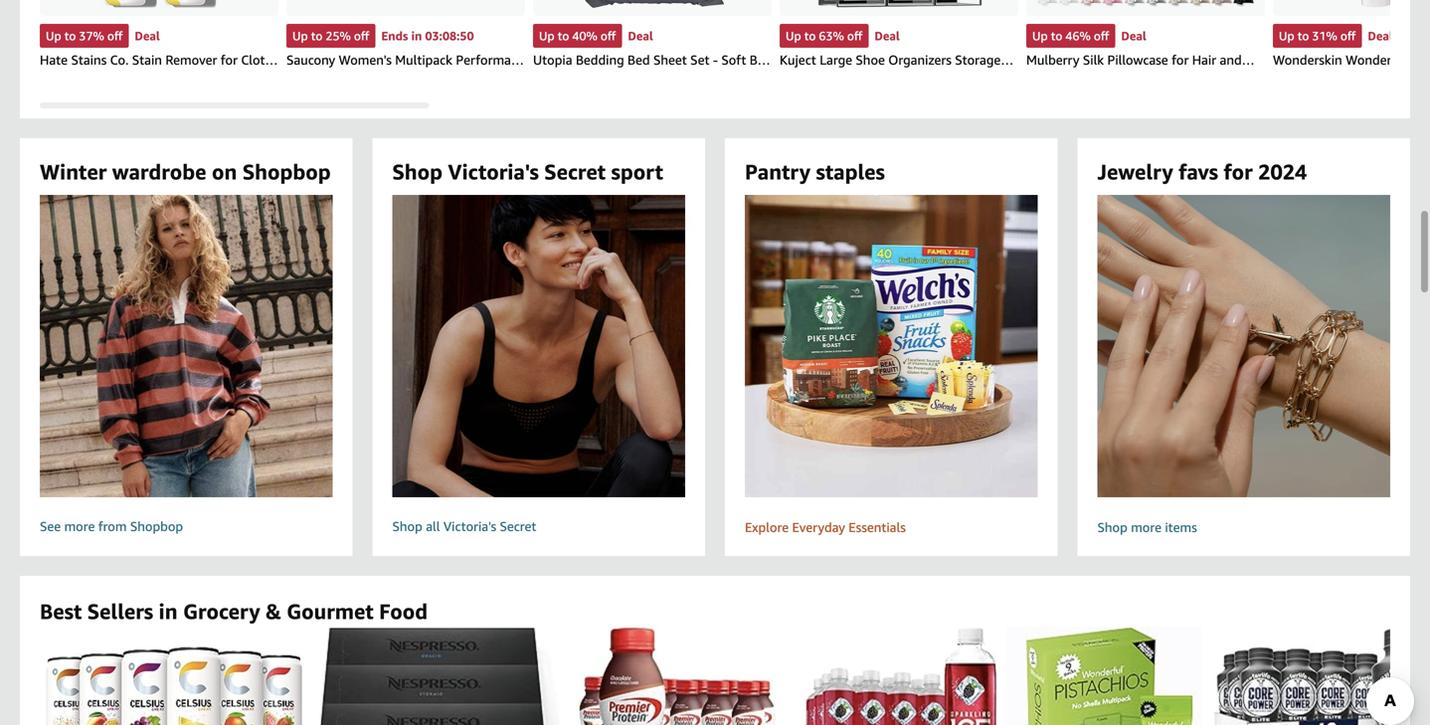 Task type: describe. For each thing, give the bounding box(es) containing it.
up to 46 % off
[[1033, 29, 1110, 43]]

up for hate stains co. stain remover for clot…
[[46, 29, 61, 43]]

shop all victoria's secret
[[393, 519, 537, 534]]

kuject large shoe organizers storage boxes for closet 12 pack, clear plastic stackable sneaker containers bins with lids,... image
[[816, 0, 983, 8]]

shop all victoria's secret link
[[393, 517, 686, 536]]

wonderskin wonder blading lip stain, long lasting lip tint, transfer proof, waterproof lip stain image
[[1319, 0, 1431, 8]]

% for large
[[833, 29, 845, 43]]

1 vertical spatial victoria's
[[444, 519, 497, 534]]

% for silk
[[1080, 29, 1091, 43]]

explore
[[745, 520, 789, 535]]

celsius assorted flavors official variety pack, functional essential energy drinks, 12 fl oz (pack of 12) image
[[40, 647, 308, 725]]

best sellers in grocery & gourmet food
[[40, 599, 428, 624]]

off for silk
[[1094, 29, 1110, 43]]

ends
[[381, 29, 408, 43]]

up for mulberry silk pillowcase for hair and…
[[1033, 29, 1048, 43]]

winter wardrobe on shopbop image
[[0, 195, 375, 497]]

shop more items
[[1098, 520, 1198, 535]]

multipack
[[395, 52, 453, 68]]

clot…
[[241, 52, 278, 68]]

shop for shop all victoria's secret
[[393, 519, 423, 534]]

see more from shopbop link
[[40, 517, 333, 536]]

mulberry
[[1027, 52, 1080, 68]]

up for kuject large shoe organizers storage…
[[786, 29, 802, 43]]

essentials
[[849, 520, 906, 535]]

saucony women's multipack performa…
[[287, 52, 524, 68]]

soft
[[722, 52, 747, 68]]

storage…
[[955, 52, 1014, 68]]

jewelry
[[1098, 159, 1174, 184]]

utopia bedding bed sheet set - soft b…
[[533, 52, 771, 68]]

% for stains
[[93, 29, 104, 43]]

utopia
[[533, 52, 573, 68]]

deal for pillowcase
[[1122, 29, 1147, 43]]

wonderskin
[[1274, 52, 1343, 68]]

% for bedding
[[587, 29, 598, 43]]

hate stains co. stain remover for clothes - non-toxic laundry stain remover spray for baby & kids - messy eater spot... image
[[102, 0, 216, 8]]

-
[[713, 52, 718, 68]]

winter
[[40, 159, 107, 184]]

pantry staples image
[[703, 195, 1080, 497]]

up to 63 % off
[[786, 29, 863, 43]]

to for saucony
[[311, 29, 323, 43]]

sellers
[[87, 599, 153, 624]]

2024
[[1259, 159, 1308, 184]]

women's
[[339, 52, 392, 68]]

to for utopia
[[558, 29, 569, 43]]

mulberry silk pillowcase for hair and…
[[1027, 52, 1255, 68]]

silk
[[1083, 52, 1105, 68]]

wonder
[[1346, 52, 1392, 68]]

food
[[379, 599, 428, 624]]

sheet
[[654, 52, 687, 68]]

in inside list
[[411, 29, 422, 43]]

utopia bedding bed sheet set - soft brushed microfiber fabric - shrinkage & fade resistant - easy care image
[[581, 0, 725, 8]]

46
[[1066, 29, 1080, 43]]

to for kuject
[[805, 29, 816, 43]]

deal for bladin
[[1368, 29, 1394, 43]]

everyday
[[793, 520, 846, 535]]

gourmet
[[287, 599, 374, 624]]

hair
[[1193, 52, 1217, 68]]

deal for bed
[[628, 29, 654, 43]]

up for saucony women's multipack performa…
[[293, 29, 308, 43]]

more for shop
[[1132, 520, 1162, 535]]

winter wardrobe on shopbop
[[40, 159, 331, 184]]

items
[[1166, 520, 1198, 535]]

large
[[820, 52, 853, 68]]



Task type: vqa. For each thing, say whether or not it's contained in the screenshot.


Task type: locate. For each thing, give the bounding box(es) containing it.
off for bedding
[[601, 29, 616, 43]]

1 to from the left
[[64, 29, 76, 43]]

% up the women's
[[340, 29, 351, 43]]

to left 37
[[64, 29, 76, 43]]

bed
[[628, 52, 650, 68]]

up
[[46, 29, 61, 43], [293, 29, 308, 43], [539, 29, 555, 43], [786, 29, 802, 43], [1033, 29, 1048, 43], [1280, 29, 1295, 43]]

hate
[[40, 52, 68, 68]]

more right see
[[64, 519, 95, 534]]

shop victoria's secret sport image
[[351, 195, 727, 497]]

to left 63
[[805, 29, 816, 43]]

pantry staples
[[745, 159, 885, 184]]

deal
[[135, 29, 160, 43], [628, 29, 654, 43], [875, 29, 900, 43], [1122, 29, 1147, 43], [1368, 29, 1394, 43]]

premier protein shake 30g protein 1g sugar 24 vitamins minerals nutrients to support immune health for keto diet ,... image
[[578, 627, 776, 725]]

shopbop for see more from shopbop
[[130, 519, 183, 534]]

5 % from the left
[[1080, 29, 1091, 43]]

to left 46
[[1051, 29, 1063, 43]]

grocery
[[183, 599, 260, 624]]

31
[[1313, 29, 1327, 43]]

pantry
[[745, 159, 811, 184]]

1 vertical spatial shopbop
[[130, 519, 183, 534]]

performa…
[[456, 52, 524, 68]]

up to 25 % off
[[293, 29, 369, 43]]

4 to from the left
[[805, 29, 816, 43]]

5 up from the left
[[1033, 29, 1048, 43]]

4 off from the left
[[848, 29, 863, 43]]

deal up "stain"
[[135, 29, 160, 43]]

up up saucony
[[293, 29, 308, 43]]

explore everyday essentials link
[[703, 195, 1080, 541]]

to left 40
[[558, 29, 569, 43]]

for
[[221, 52, 238, 68], [1172, 52, 1189, 68], [1224, 159, 1253, 184]]

for right favs on the top right
[[1224, 159, 1253, 184]]

sport
[[611, 159, 664, 184]]

co.
[[110, 52, 129, 68]]

in
[[411, 29, 422, 43], [159, 599, 178, 624]]

3 up from the left
[[539, 29, 555, 43]]

0 horizontal spatial more
[[64, 519, 95, 534]]

wonderful pistachios no shells, roasted & salted nuts, 0.75 ounce bags (pack of 9), protein snack, carb-friendly, gluten... image
[[1007, 627, 1203, 725]]

2 off from the left
[[354, 29, 369, 43]]

off for stains
[[107, 29, 123, 43]]

0 horizontal spatial in
[[159, 599, 178, 624]]

up up mulberry
[[1033, 29, 1048, 43]]

1 off from the left
[[107, 29, 123, 43]]

deal up the kuject large shoe organizers storage…
[[875, 29, 900, 43]]

4 up from the left
[[786, 29, 802, 43]]

2 % from the left
[[340, 29, 351, 43]]

0 horizontal spatial shopbop
[[130, 519, 183, 534]]

5 deal from the left
[[1368, 29, 1394, 43]]

kuject large shoe organizers storage…
[[780, 52, 1014, 68]]

off up silk
[[1094, 29, 1110, 43]]

saucony
[[287, 52, 335, 68]]

shopbop right the on on the top of the page
[[243, 159, 331, 184]]

stains
[[71, 52, 107, 68]]

list containing hate stains co. stain remover for clot…
[[40, 0, 1431, 98]]

shop victoria's secret sport
[[393, 159, 664, 184]]

1 horizontal spatial in
[[411, 29, 422, 43]]

1 vertical spatial in
[[159, 599, 178, 624]]

1 list from the top
[[40, 0, 1431, 98]]

4 deal from the left
[[1122, 29, 1147, 43]]

shopbop
[[243, 159, 331, 184], [130, 519, 183, 534]]

mulberry silk pillowcase for hair and skin pillow case with hidden zipper soft breathable smooth cooling silk pillow... image
[[1037, 0, 1256, 8]]

63
[[819, 29, 833, 43]]

to left the 31
[[1298, 29, 1310, 43]]

5 to from the left
[[1051, 29, 1063, 43]]

and…
[[1220, 52, 1255, 68]]

0 vertical spatial list
[[40, 0, 1431, 98]]

shop inside shop more items link
[[1098, 520, 1128, 535]]

% up bedding in the top left of the page
[[587, 29, 598, 43]]

bedding
[[576, 52, 625, 68]]

for left clot…
[[221, 52, 238, 68]]

to for hate
[[64, 29, 76, 43]]

deal for co.
[[135, 29, 160, 43]]

to for mulberry
[[1051, 29, 1063, 43]]

wardrobe
[[112, 159, 207, 184]]

see more from shopbop
[[40, 519, 183, 534]]

up for utopia bedding bed sheet set - soft b…
[[539, 29, 555, 43]]

up up the "kuject"
[[786, 29, 802, 43]]

37
[[79, 29, 93, 43]]

stain
[[132, 52, 162, 68]]

off for large
[[848, 29, 863, 43]]

bladin
[[1396, 52, 1431, 68]]

off up 'shoe'
[[848, 29, 863, 43]]

up to 40 % off
[[539, 29, 616, 43]]

shop inside shop all victoria's secret link
[[393, 519, 423, 534]]

2 list from the top
[[40, 627, 1431, 725]]

jewelry favs for 2024 image
[[1056, 195, 1431, 497]]

favs
[[1179, 159, 1219, 184]]

shopbop for winter wardrobe on shopbop
[[243, 159, 331, 184]]

6 to from the left
[[1298, 29, 1310, 43]]

% up stains
[[93, 29, 104, 43]]

up up hate
[[46, 29, 61, 43]]

0 vertical spatial shopbop
[[243, 159, 331, 184]]

for left hair
[[1172, 52, 1189, 68]]

from
[[98, 519, 127, 534]]

see
[[40, 519, 61, 534]]

wonderskin wonder bladin
[[1274, 52, 1431, 68]]

to
[[64, 29, 76, 43], [311, 29, 323, 43], [558, 29, 569, 43], [805, 29, 816, 43], [1051, 29, 1063, 43], [1298, 29, 1310, 43]]

3 deal from the left
[[875, 29, 900, 43]]

deal up pillowcase
[[1122, 29, 1147, 43]]

1 % from the left
[[93, 29, 104, 43]]

secret left sport
[[545, 159, 606, 184]]

shop more items link
[[1056, 195, 1431, 541]]

off up the women's
[[354, 29, 369, 43]]

to for wonderskin
[[1298, 29, 1310, 43]]

6 off from the left
[[1341, 29, 1357, 43]]

in right 'sellers'
[[159, 599, 178, 624]]

up to 37 % off
[[46, 29, 123, 43]]

% for wonder
[[1327, 29, 1338, 43]]

0 vertical spatial in
[[411, 29, 422, 43]]

40
[[573, 29, 587, 43]]

shop
[[393, 159, 443, 184], [393, 519, 423, 534], [1098, 520, 1128, 535]]

0 vertical spatial secret
[[545, 159, 606, 184]]

1 vertical spatial secret
[[500, 519, 537, 534]]

up to 31 % off
[[1280, 29, 1357, 43]]

victoria's
[[448, 159, 539, 184], [444, 519, 497, 534]]

% up large
[[833, 29, 845, 43]]

nespresso capsules vertuoline, medium and dark roast coffee, variety pack, stormio, odacio, melozio, 30 count, brews... image
[[318, 627, 568, 725]]

organizers
[[889, 52, 952, 68]]

4 % from the left
[[833, 29, 845, 43]]

secret right all
[[500, 519, 537, 534]]

off up bedding in the top left of the page
[[601, 29, 616, 43]]

1 horizontal spatial more
[[1132, 520, 1162, 535]]

all
[[426, 519, 440, 534]]

off up 'co.'
[[107, 29, 123, 43]]

off for women's
[[354, 29, 369, 43]]

shoe
[[856, 52, 885, 68]]

more for see
[[64, 519, 95, 534]]

&
[[266, 599, 281, 624]]

03:08:50
[[425, 29, 474, 43]]

1 horizontal spatial for
[[1172, 52, 1189, 68]]

0 horizontal spatial for
[[221, 52, 238, 68]]

staples
[[816, 159, 885, 184]]

up up wonderskin
[[1280, 29, 1295, 43]]

2 up from the left
[[293, 29, 308, 43]]

jewelry favs for 2024
[[1098, 159, 1308, 184]]

3 to from the left
[[558, 29, 569, 43]]

kuject
[[780, 52, 817, 68]]

in right the ends
[[411, 29, 422, 43]]

5 off from the left
[[1094, 29, 1110, 43]]

0 vertical spatial victoria's
[[448, 159, 539, 184]]

6 % from the left
[[1327, 29, 1338, 43]]

1 deal from the left
[[135, 29, 160, 43]]

1 up from the left
[[46, 29, 61, 43]]

shopbop right from
[[130, 519, 183, 534]]

deal for shoe
[[875, 29, 900, 43]]

up for wonderskin wonder bladin
[[1280, 29, 1295, 43]]

pillowcase
[[1108, 52, 1169, 68]]

core power fairlife elite 42g high protein milk shake bottle, ready to drink for workout recovery, kosher, liquid,... image
[[1213, 627, 1431, 725]]

up up utopia
[[539, 29, 555, 43]]

3 % from the left
[[587, 29, 598, 43]]

1 horizontal spatial secret
[[545, 159, 606, 184]]

25
[[326, 29, 340, 43]]

list
[[40, 0, 1431, 98], [40, 627, 1431, 725]]

shop for shop more items
[[1098, 520, 1128, 535]]

ends in 03:08:50
[[381, 29, 474, 43]]

2 to from the left
[[311, 29, 323, 43]]

hate stains co. stain remover for clot…
[[40, 52, 278, 68]]

b…
[[750, 52, 771, 68]]

remover
[[165, 52, 217, 68]]

0 horizontal spatial secret
[[500, 519, 537, 534]]

deal up 'bed'
[[628, 29, 654, 43]]

to left 25
[[311, 29, 323, 43]]

off
[[107, 29, 123, 43], [354, 29, 369, 43], [601, 29, 616, 43], [848, 29, 863, 43], [1094, 29, 1110, 43], [1341, 29, 1357, 43]]

deal up wonder
[[1368, 29, 1394, 43]]

1 horizontal spatial shopbop
[[243, 159, 331, 184]]

shop for shop victoria's secret sport
[[393, 159, 443, 184]]

more
[[64, 519, 95, 534], [1132, 520, 1162, 535]]

on
[[212, 159, 237, 184]]

sparkling ice, black raspberry sparkling water, zero sugar flavored water, with vitamins and antioxidants, low calorie... image
[[786, 627, 997, 725]]

secret
[[545, 159, 606, 184], [500, 519, 537, 534]]

%
[[93, 29, 104, 43], [340, 29, 351, 43], [587, 29, 598, 43], [833, 29, 845, 43], [1080, 29, 1091, 43], [1327, 29, 1338, 43]]

% up silk
[[1080, 29, 1091, 43]]

3 off from the left
[[601, 29, 616, 43]]

6 up from the left
[[1280, 29, 1295, 43]]

set
[[691, 52, 710, 68]]

best
[[40, 599, 82, 624]]

1 vertical spatial list
[[40, 627, 1431, 725]]

off up wonderskin wonder bladin
[[1341, 29, 1357, 43]]

% for women's
[[340, 29, 351, 43]]

explore everyday essentials
[[745, 520, 906, 535]]

% up wonderskin wonder bladin
[[1327, 29, 1338, 43]]

off for wonder
[[1341, 29, 1357, 43]]

2 deal from the left
[[628, 29, 654, 43]]

2 horizontal spatial for
[[1224, 159, 1253, 184]]

more left items
[[1132, 520, 1162, 535]]



